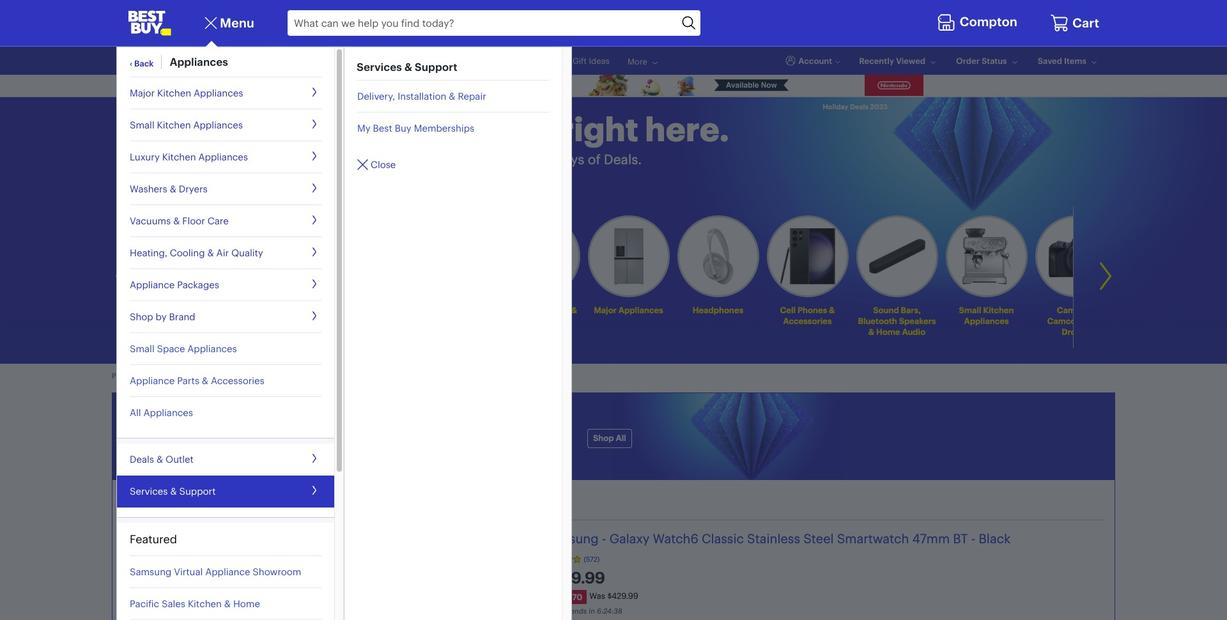 Task type: vqa. For each thing, say whether or not it's contained in the screenshot.
The Heating, Cooling & Air Quality dropdown button
yes



Task type: locate. For each thing, give the bounding box(es) containing it.
1 vertical spatial appliance
[[130, 374, 175, 387]]

deals
[[405, 151, 438, 168], [144, 186, 167, 198]]

dryers
[[179, 183, 208, 195]]

buy up new
[[395, 122, 412, 134]]

shop all
[[593, 433, 627, 443]]

appliance packages button
[[130, 269, 322, 301]]

20 up day.
[[317, 409, 355, 444]]

accessories inside cell phones & accessories
[[784, 316, 833, 326]]

small kitchen appliances down small kitchen appliances image
[[960, 305, 1015, 326]]

advertisement region
[[304, 75, 924, 96]]

deals inside dropdown button
[[130, 453, 154, 466]]

back
[[134, 58, 154, 68]]

: right 6 at left
[[612, 607, 614, 616]]

shop for shop deals by category
[[118, 186, 141, 198]]

0 horizontal spatial by
[[156, 310, 167, 323]]

my best buy memberships inside main element
[[357, 122, 475, 134]]

my best buy memberships for installation
[[357, 122, 475, 134]]

accessories down small space appliances link
[[211, 374, 265, 387]]

1 vertical spatial shop
[[130, 310, 153, 323]]

audio
[[903, 326, 926, 337]]

0 vertical spatial samsung
[[543, 531, 599, 547]]

1 : from the left
[[602, 607, 604, 616]]

2 vertical spatial all
[[616, 433, 627, 443]]

kitchen right sales
[[188, 598, 222, 610]]

main element
[[116, 10, 572, 620]]

services & support down outlet on the left bottom of page
[[130, 485, 216, 498]]

exclusive member deals link
[[141, 215, 223, 329], [145, 305, 218, 326]]

day
[[479, 151, 501, 168]]

0 horizontal spatial all
[[130, 406, 141, 419]]

& inside the laptops & computers
[[375, 305, 381, 315]]

holiday for holiday deals
[[128, 56, 157, 66]]

1 vertical spatial memberships
[[414, 122, 475, 134]]

0 vertical spatial memberships
[[379, 56, 431, 66]]

was
[[590, 591, 606, 601]]

& right to
[[202, 374, 208, 387]]

small left space
[[130, 342, 155, 355]]

appliances
[[170, 55, 228, 68], [194, 87, 243, 99], [193, 119, 243, 131], [199, 151, 248, 163], [619, 305, 664, 315], [965, 316, 1010, 326], [188, 342, 237, 355], [144, 406, 193, 419]]

1 vertical spatial my best buy memberships link
[[357, 112, 549, 144]]

new day. new deals. ends december 17.
[[317, 451, 494, 463]]

small inside dropdown button
[[130, 119, 155, 131]]

cell phones & accessories
[[781, 305, 836, 326]]

0 vertical spatial best
[[343, 56, 360, 66]]

0 horizontal spatial support
[[179, 485, 216, 498]]

1 vertical spatial services & support
[[130, 485, 216, 498]]

deals left outlet on the left bottom of page
[[130, 453, 154, 466]]

kitchen for the luxury kitchen appliances dropdown button
[[162, 151, 196, 163]]

&
[[405, 60, 412, 74], [449, 90, 456, 102], [170, 183, 176, 195], [173, 215, 180, 227], [207, 247, 214, 259], [375, 305, 381, 315], [572, 305, 578, 315], [830, 305, 836, 315], [869, 326, 875, 337], [202, 374, 208, 387], [157, 453, 163, 466], [170, 485, 177, 498], [224, 598, 231, 610]]

1 new from the left
[[317, 451, 336, 463]]

delivery,
[[357, 90, 395, 102]]

shop
[[341, 151, 372, 168]]

home down the samsung virtual appliance showroom link at left bottom
[[233, 598, 260, 610]]

1 horizontal spatial :
[[612, 607, 614, 616]]

0 horizontal spatial samsung
[[130, 566, 172, 578]]

6
[[597, 607, 602, 616]]

small space appliances
[[130, 342, 237, 355]]

of up december
[[435, 409, 464, 444]]

services inside the "services & support" dropdown button
[[130, 485, 168, 498]]

packages
[[177, 278, 219, 291]]

& down the samsung virtual appliance showroom link at left bottom
[[224, 598, 231, 610]]

installation
[[398, 90, 447, 102]]

luxury
[[130, 151, 160, 163]]

& right vr
[[572, 305, 578, 315]]

my best buy memberships link up the delivery, at the left top
[[330, 56, 431, 66]]

buy for deals
[[362, 56, 377, 66]]

memberships
[[379, 56, 431, 66], [414, 122, 475, 134]]

appliance parts & accessories link
[[130, 364, 322, 396]]

1 vertical spatial support
[[179, 485, 216, 498]]

1 horizontal spatial holiday
[[823, 102, 849, 111]]

buy for installation
[[395, 122, 412, 134]]

best up the delivery, at the left top
[[343, 56, 360, 66]]

my for top deals
[[330, 56, 341, 66]]

laptops & computers
[[338, 305, 383, 326]]

home inside sound bars, bluetooth speakers & home audio
[[877, 326, 901, 337]]

kitchen down the major kitchen appliances
[[157, 119, 191, 131]]

0 vertical spatial days
[[555, 151, 585, 168]]

memberships for installation
[[414, 122, 475, 134]]

appliance for appliance parts & accessories
[[130, 374, 175, 387]]

1 horizontal spatial by
[[170, 186, 181, 198]]

1 horizontal spatial of
[[588, 151, 601, 168]]

0 horizontal spatial my
[[330, 56, 341, 66]]

0 horizontal spatial buy
[[362, 56, 377, 66]]

2 horizontal spatial all
[[616, 433, 627, 443]]

shop inside 'link'
[[593, 433, 614, 443]]

& inside cell phones & accessories
[[830, 305, 836, 315]]

1 horizontal spatial my
[[357, 122, 371, 134]]

major inside major kitchen appliances dropdown button
[[130, 87, 155, 99]]

2 : from the left
[[612, 607, 614, 616]]

1 vertical spatial of
[[435, 409, 464, 444]]

0 vertical spatial of
[[588, 151, 601, 168]]

video games, vr & collectibles image
[[518, 228, 562, 284]]

accessories inside 'link'
[[211, 374, 265, 387]]

kitchen
[[157, 87, 191, 99], [157, 119, 191, 131], [162, 151, 196, 163], [984, 305, 1015, 315], [188, 598, 222, 610]]

support
[[415, 60, 458, 74], [179, 485, 216, 498]]

deals up vacuums
[[144, 186, 167, 198]]

appliance inside 'appliance parts & accessories' 'link'
[[130, 374, 175, 387]]

memberships for deals
[[379, 56, 431, 66]]

$429.99
[[608, 591, 639, 601]]

0 vertical spatial my best buy memberships link
[[330, 56, 431, 66]]

1 horizontal spatial samsung
[[543, 531, 599, 547]]

laptops & computers image
[[333, 238, 389, 275]]

services up the delivery, at the left top
[[357, 60, 402, 74]]

& left "dryers"
[[170, 183, 176, 195]]

& left air
[[207, 247, 214, 259]]

0 vertical spatial my
[[330, 56, 341, 66]]

small kitchen appliances down the major kitchen appliances
[[130, 119, 243, 131]]

deals.
[[604, 151, 642, 168]]

kitchen for major kitchen appliances dropdown button
[[157, 87, 191, 99]]

38
[[614, 607, 623, 616]]

1 vertical spatial accessories
[[211, 374, 265, 387]]

0 vertical spatial home
[[877, 326, 901, 337]]

1 horizontal spatial deals
[[405, 151, 438, 168]]

all appliances
[[130, 406, 193, 419]]

tvs & projectors image
[[243, 239, 299, 274]]

accessories down phones
[[784, 316, 833, 326]]

holiday for holiday deals 2023 great deals. all right here. also, shop new deals every day with 20 days of deals.
[[823, 102, 849, 111]]

2 vertical spatial appliance
[[205, 566, 250, 578]]

my best buy memberships up the delivery, at the left top
[[330, 56, 431, 66]]

1 horizontal spatial days
[[555, 151, 585, 168]]

appliance up all appliances
[[130, 374, 175, 387]]

deals down exclusive
[[171, 316, 193, 326]]

1 horizontal spatial all
[[510, 109, 554, 150]]

holiday inside holiday deals 2023 great deals. all right here. also, shop new deals every day with 20 days of deals.
[[823, 102, 849, 111]]

kitchen down 'holiday deals' link in the left top of the page
[[157, 87, 191, 99]]

1 vertical spatial 20
[[317, 409, 355, 444]]

my best buy memberships link up every
[[357, 112, 549, 144]]

my inside the utility element
[[330, 56, 341, 66]]

small down small kitchen appliances image
[[960, 305, 982, 315]]

samsung for samsung - galaxy watch6 classic stainless steel smartwatch 47mm bt - black
[[543, 531, 599, 547]]

services & support up delivery, installation & repair
[[357, 60, 458, 74]]

new left day.
[[317, 451, 336, 463]]

major right vr
[[595, 305, 617, 315]]

2 vertical spatial shop
[[593, 433, 614, 443]]

small kitchen appliances button
[[130, 109, 322, 141]]

deals for top deals
[[214, 56, 235, 66]]

1 vertical spatial samsung
[[130, 566, 172, 578]]

- right bt in the right bottom of the page
[[972, 531, 976, 547]]

0 vertical spatial deals.
[[406, 109, 503, 150]]

$70
[[568, 592, 583, 602]]

major
[[130, 87, 155, 99], [595, 305, 617, 315]]

0 vertical spatial support
[[415, 60, 458, 74]]

& right phones
[[830, 305, 836, 315]]

memberships up delivery, installation & repair
[[379, 56, 431, 66]]

my inside main element
[[357, 122, 371, 134]]

small for small space appliances link
[[130, 342, 155, 355]]

best up new
[[373, 122, 393, 134]]

my best buy memberships down delivery, installation & repair
[[357, 122, 475, 134]]

2 vertical spatial small
[[130, 342, 155, 355]]

my best buy memberships inside the utility element
[[330, 56, 431, 66]]

support up the installation
[[415, 60, 458, 74]]

exclusive member deals
[[145, 305, 218, 326]]

exclusive member deals image
[[154, 228, 210, 284]]

& left repair
[[449, 90, 456, 102]]

0 horizontal spatial :
[[602, 607, 604, 616]]

sound bars, bluetooth speakers & home audio link
[[857, 215, 939, 340], [859, 305, 937, 337]]

0 vertical spatial deals
[[405, 151, 438, 168]]

20
[[535, 151, 551, 168], [317, 409, 355, 444]]

& left the floor
[[173, 215, 180, 227]]

today's
[[128, 495, 185, 515]]

deals right top
[[214, 56, 235, 66]]

memberships inside main element
[[414, 122, 475, 134]]

0 horizontal spatial days
[[360, 409, 429, 444]]

shop inside dropdown button
[[130, 310, 153, 323]]

kitchen inside the luxury kitchen appliances dropdown button
[[162, 151, 196, 163]]

deals right back
[[159, 56, 180, 66]]

to
[[194, 372, 201, 381]]

0 vertical spatial holiday
[[128, 56, 157, 66]]

1 horizontal spatial 20
[[535, 151, 551, 168]]

home inside main element
[[233, 598, 260, 610]]

1 horizontal spatial services & support
[[357, 60, 458, 74]]

0 vertical spatial major
[[130, 87, 155, 99]]

new right day.
[[359, 451, 379, 463]]

0 horizontal spatial home
[[233, 598, 260, 610]]

best inside the utility element
[[343, 56, 360, 66]]

$359.99
[[543, 569, 606, 588]]

buy up the delivery, at the left top
[[362, 56, 377, 66]]

1 horizontal spatial accessories
[[784, 316, 833, 326]]

home down bluetooth on the bottom right of the page
[[877, 326, 901, 337]]

all
[[510, 109, 554, 150], [130, 406, 141, 419], [616, 433, 627, 443]]

quantities.
[[257, 372, 291, 381]]

by inside dropdown button
[[156, 310, 167, 323]]

0 vertical spatial services & support
[[357, 60, 458, 74]]

memberships inside the utility element
[[379, 56, 431, 66]]

days down right
[[555, 151, 585, 168]]

small kitchen appliances inside dropdown button
[[130, 119, 243, 131]]

1 vertical spatial my
[[357, 122, 371, 134]]

0 horizontal spatial holiday
[[128, 56, 157, 66]]

appliance up pacific sales kitchen & home link
[[205, 566, 250, 578]]

samsung inside main element
[[130, 566, 172, 578]]

every
[[441, 151, 475, 168]]

1 vertical spatial days
[[360, 409, 429, 444]]

1 vertical spatial best
[[373, 122, 393, 134]]

services & support
[[357, 60, 458, 74], [130, 485, 216, 498]]

0 vertical spatial accessories
[[784, 316, 833, 326]]

my best buy memberships link for deals
[[330, 56, 431, 66]]

ideas
[[589, 56, 610, 66]]

products offered subject to change. limited quantities. no rainchecks. see
[[112, 372, 358, 381]]

cameras, camcorders & drones image
[[1049, 235, 1105, 277]]

kitchen up the washers & dryers
[[162, 151, 196, 163]]

major for major appliances
[[595, 305, 617, 315]]

& inside sound bars, bluetooth speakers & home audio
[[869, 326, 875, 337]]

kitchen inside small kitchen appliances dropdown button
[[157, 119, 191, 131]]

1 horizontal spatial small kitchen appliances
[[960, 305, 1015, 326]]

samsung virtual appliance showroom link
[[130, 556, 322, 588]]

buy inside the utility element
[[362, 56, 377, 66]]

0 vertical spatial by
[[170, 186, 181, 198]]

0 vertical spatial small kitchen appliances
[[130, 119, 243, 131]]

deals
[[159, 56, 180, 66], [214, 56, 235, 66], [850, 102, 869, 111], [171, 316, 193, 326], [130, 453, 154, 466]]

deals for holiday deals 2023 great deals. all right here. also, shop new deals every day with 20 days of deals.
[[850, 102, 869, 111]]

0 horizontal spatial accessories
[[211, 374, 265, 387]]

shop for shop all
[[593, 433, 614, 443]]

0 vertical spatial shop
[[118, 186, 141, 198]]

20 inside holiday deals 2023 great deals. all right here. also, shop new deals every day with 20 days of deals.
[[535, 151, 551, 168]]

small up luxury
[[130, 119, 155, 131]]

no
[[293, 372, 302, 381]]

small kitchen appliances link
[[946, 215, 1028, 329], [960, 305, 1015, 326]]

shop deals by category
[[118, 186, 223, 198]]

memberships down 'delivery, installation & repair' link
[[414, 122, 475, 134]]

black
[[979, 531, 1011, 547]]

0 vertical spatial appliance
[[130, 278, 175, 291]]

today's deal:
[[128, 495, 227, 515]]

0 horizontal spatial -
[[602, 531, 606, 547]]

appliance inside appliance packages 'dropdown button'
[[130, 278, 175, 291]]

see
[[343, 372, 356, 381]]

deals inside holiday deals 2023 great deals. all right here. also, shop new deals every day with 20 days of deals.
[[850, 102, 869, 111]]

small
[[130, 119, 155, 131], [960, 305, 982, 315], [130, 342, 155, 355]]

appliance parts & accessories
[[130, 374, 265, 387]]

headphones link
[[678, 215, 760, 318], [693, 305, 744, 315]]

by left brand in the left bottom of the page
[[156, 310, 167, 323]]

appliance inside the samsung virtual appliance showroom link
[[205, 566, 250, 578]]

& up computers
[[375, 305, 381, 315]]

headphones image
[[704, 228, 734, 284]]

cart link
[[1051, 13, 1100, 33]]

1 horizontal spatial new
[[359, 451, 379, 463]]

deals left 2023
[[850, 102, 869, 111]]

0 horizontal spatial of
[[435, 409, 464, 444]]

subject
[[168, 372, 192, 381]]

support down outlet on the left bottom of page
[[179, 485, 216, 498]]

1 vertical spatial buy
[[395, 122, 412, 134]]

bt
[[954, 531, 968, 547]]

days up new day. new deals. ends december 17.
[[360, 409, 429, 444]]

samsung - galaxy watch6 classic stainless steel smartwatch 47mm bt - black image
[[269, 531, 397, 620]]

1 horizontal spatial best
[[373, 122, 393, 134]]

0 vertical spatial services
[[357, 60, 402, 74]]

0 vertical spatial my best buy memberships
[[330, 56, 431, 66]]

0 horizontal spatial new
[[317, 451, 336, 463]]

best
[[343, 56, 360, 66], [373, 122, 393, 134]]

0 vertical spatial all
[[510, 109, 554, 150]]

1 horizontal spatial home
[[877, 326, 901, 337]]

20 right with
[[535, 151, 551, 168]]

1 vertical spatial my best buy memberships
[[357, 122, 475, 134]]

(572) link
[[543, 555, 1086, 564]]

appliance up exclusive
[[130, 278, 175, 291]]

& down bluetooth on the bottom right of the page
[[869, 326, 875, 337]]

1 vertical spatial holiday
[[823, 102, 849, 111]]

gift ideas link
[[573, 56, 610, 66]]

best for deals
[[343, 56, 360, 66]]

samsung up pacific
[[130, 566, 172, 578]]

0 vertical spatial 20
[[535, 151, 551, 168]]

0 horizontal spatial best
[[343, 56, 360, 66]]

1 vertical spatial by
[[156, 310, 167, 323]]

0 vertical spatial small
[[130, 119, 155, 131]]

deals. up every
[[406, 109, 503, 150]]

services down "deals & outlet"
[[130, 485, 168, 498]]

buy inside main element
[[395, 122, 412, 134]]

1 vertical spatial major
[[595, 305, 617, 315]]

holiday inside the utility element
[[128, 56, 157, 66]]

0 horizontal spatial major
[[130, 87, 155, 99]]

vr
[[559, 305, 570, 315]]

: right in
[[602, 607, 604, 616]]

0 vertical spatial buy
[[362, 56, 377, 66]]

1 horizontal spatial support
[[415, 60, 458, 74]]

1 horizontal spatial buy
[[395, 122, 412, 134]]

0 horizontal spatial small kitchen appliances
[[130, 119, 243, 131]]

shop by brand button
[[130, 301, 322, 333]]

smartwatch
[[837, 531, 910, 547]]

change.
[[202, 372, 229, 381]]

0 horizontal spatial deals
[[144, 186, 167, 198]]

1 vertical spatial all
[[130, 406, 141, 419]]

appliance for appliance packages
[[130, 278, 175, 291]]

by right washers
[[170, 186, 181, 198]]

1 horizontal spatial -
[[972, 531, 976, 547]]

deals right new
[[405, 151, 438, 168]]

samsung up (572)
[[543, 531, 599, 547]]

games,
[[527, 305, 557, 315]]

cart icon image
[[1051, 13, 1070, 33]]

& inside 'link'
[[202, 374, 208, 387]]

shop by brand
[[130, 310, 195, 323]]

top deals link
[[198, 56, 235, 66]]

1 vertical spatial home
[[233, 598, 260, 610]]

of left deals.
[[588, 151, 601, 168]]

best inside main element
[[373, 122, 393, 134]]

0 horizontal spatial services & support
[[130, 485, 216, 498]]

kitchen inside pacific sales kitchen & home link
[[188, 598, 222, 610]]

major down ‹ back
[[130, 87, 155, 99]]

december
[[435, 451, 481, 463]]

small for small kitchen appliances dropdown button
[[130, 119, 155, 131]]

Type to search. Navigate forward to hear suggestions text field
[[288, 10, 679, 36]]

deals. left the ends
[[382, 451, 408, 463]]

sound bars, bluetooth speakers & home audio
[[859, 305, 937, 337]]

& down outlet on the left bottom of page
[[170, 485, 177, 498]]

0 horizontal spatial services
[[130, 485, 168, 498]]

all inside holiday deals 2023 great deals. all right here. also, shop new deals every day with 20 days of deals.
[[510, 109, 554, 150]]

- left galaxy
[[602, 531, 606, 547]]

buy
[[362, 56, 377, 66], [395, 122, 412, 134]]

1 vertical spatial services
[[130, 485, 168, 498]]

kitchen inside major kitchen appliances dropdown button
[[157, 87, 191, 99]]

deals & outlet
[[130, 453, 194, 466]]

by
[[170, 186, 181, 198], [156, 310, 167, 323]]

1 horizontal spatial major
[[595, 305, 617, 315]]

& up delivery, installation & repair
[[405, 60, 412, 74]]



Task type: describe. For each thing, give the bounding box(es) containing it.
products
[[112, 372, 141, 381]]

‹ back
[[130, 58, 154, 68]]

my best buy memberships for deals
[[330, 56, 431, 66]]

vacuums & floor care
[[130, 215, 229, 227]]

deals inside exclusive member deals
[[171, 316, 193, 326]]

services & support inside dropdown button
[[130, 485, 216, 498]]

pacific sales kitchen & home link
[[130, 588, 322, 620]]

ends
[[571, 607, 587, 616]]

deals for holiday deals
[[159, 56, 180, 66]]

& left outlet on the left bottom of page
[[157, 453, 163, 466]]

virtual
[[174, 566, 203, 578]]

credit cards
[[449, 56, 498, 66]]

sound bars, bluetooth speakers & home audio image
[[870, 239, 926, 274]]

new
[[375, 151, 401, 168]]

space
[[157, 342, 185, 355]]

samsung - galaxy watch6 classic stainless steel smartwatch 47mm bt - black
[[543, 531, 1011, 547]]

parts
[[177, 374, 199, 387]]

washers & dryers button
[[130, 173, 322, 205]]

bestbuy.com image
[[128, 10, 171, 36]]

samsung virtual appliance showroom
[[130, 566, 301, 578]]

sales
[[162, 598, 185, 610]]

ends
[[411, 451, 432, 463]]

holiday deals
[[128, 56, 180, 66]]

47mm
[[913, 531, 950, 547]]

cell phones & accessories image
[[781, 228, 836, 284]]

appliance packages
[[130, 278, 219, 291]]

small space appliances link
[[130, 333, 322, 364]]

right
[[560, 109, 639, 150]]

1 horizontal spatial services
[[357, 60, 402, 74]]

major kitchen appliances
[[130, 87, 243, 99]]

appliances inside dropdown button
[[193, 119, 243, 131]]

in
[[589, 607, 595, 616]]

utility element
[[128, 47, 1100, 75]]

24
[[604, 607, 612, 616]]

cards
[[475, 56, 498, 66]]

2 - from the left
[[972, 531, 976, 547]]

deal
[[554, 607, 569, 616]]

deals inside holiday deals 2023 great deals. all right here. also, shop new deals every day with 20 days of deals.
[[405, 151, 438, 168]]

compton
[[960, 14, 1018, 30]]

services & support button
[[130, 476, 322, 508]]

exclusive
[[145, 305, 183, 315]]

heating, cooling & air quality button
[[130, 237, 322, 269]]

1 vertical spatial small
[[960, 305, 982, 315]]

video games, vr & collectibles
[[502, 305, 578, 326]]

best for installation
[[373, 122, 393, 134]]

vacuums & floor care button
[[130, 205, 322, 237]]

menu button
[[202, 14, 254, 32]]

credit
[[449, 56, 473, 66]]

laptops
[[341, 305, 373, 315]]

1 vertical spatial deals.
[[382, 451, 408, 463]]

2 new from the left
[[359, 451, 379, 463]]

showroom
[[253, 566, 301, 578]]

great
[[307, 109, 399, 150]]

major for major kitchen appliances
[[130, 87, 155, 99]]

bars,
[[902, 305, 922, 315]]

delivery, installation & repair
[[357, 90, 486, 102]]

kitchen down small kitchen appliances image
[[984, 305, 1015, 315]]

deals. inside holiday deals 2023 great deals. all right here. also, shop new deals every day with 20 days of deals.
[[406, 109, 503, 150]]

accessories for cell phones & accessories
[[784, 316, 833, 326]]

pacific sales kitchen & home
[[130, 598, 260, 610]]

major appliances
[[595, 305, 664, 315]]

limited
[[231, 372, 255, 381]]

1 vertical spatial small kitchen appliances
[[960, 305, 1015, 326]]

holiday deals 2023 great deals. all right here. also, shop new deals every day with 20 days of deals.
[[307, 102, 888, 168]]

1 - from the left
[[602, 531, 606, 547]]

‹
[[130, 58, 132, 68]]

top
[[198, 56, 212, 66]]

member
[[184, 305, 218, 315]]

floor
[[182, 215, 205, 227]]

major appliances image
[[615, 228, 644, 284]]

of inside holiday deals 2023 great deals. all right here. also, shop new deals every day with 20 days of deals.
[[588, 151, 601, 168]]

all appliances link
[[130, 396, 322, 428]]

headphones
[[693, 305, 744, 315]]

major kitchen appliances button
[[130, 77, 322, 109]]

0 horizontal spatial 20
[[317, 409, 355, 444]]

support inside the "services & support" dropdown button
[[179, 485, 216, 498]]

gift ideas
[[573, 56, 610, 66]]

kitchen for small kitchen appliances dropdown button
[[157, 119, 191, 131]]

deal:
[[188, 495, 227, 515]]

cell
[[781, 305, 797, 315]]

luxury kitchen appliances button
[[130, 141, 322, 173]]

care
[[208, 215, 229, 227]]

all inside 'link'
[[616, 433, 627, 443]]

all inside main element
[[130, 406, 141, 419]]

my best buy memberships link for installation
[[357, 112, 549, 144]]

classic
[[702, 531, 744, 547]]

air
[[217, 247, 229, 259]]

& inside video games, vr & collectibles
[[572, 305, 578, 315]]

bluetooth
[[859, 316, 898, 326]]

(572)
[[584, 555, 600, 564]]

menu
[[220, 15, 254, 31]]

computers
[[338, 316, 383, 326]]

days inside holiday deals 2023 great deals. all right here. also, shop new deals every day with 20 days of deals.
[[555, 151, 585, 168]]

1 vertical spatial deals
[[144, 186, 167, 198]]

shop for shop by brand
[[130, 310, 153, 323]]

delivery, installation & repair link
[[357, 80, 549, 112]]

samsung for samsung virtual appliance showroom
[[130, 566, 172, 578]]

also,
[[307, 151, 337, 168]]

category
[[183, 186, 223, 198]]

collectibles
[[516, 316, 564, 326]]

washers & dryers
[[130, 183, 208, 195]]

stainless
[[748, 531, 801, 547]]

video
[[502, 305, 525, 315]]

accessories for appliance parts & accessories
[[211, 374, 265, 387]]

watch6
[[653, 531, 699, 547]]

vacuums
[[130, 215, 171, 227]]

save
[[548, 592, 566, 602]]

here.
[[645, 109, 730, 150]]

my for delivery, installation & repair
[[357, 122, 371, 134]]

small kitchen appliances image
[[963, 228, 1012, 284]]

20 days of
[[317, 409, 470, 444]]



